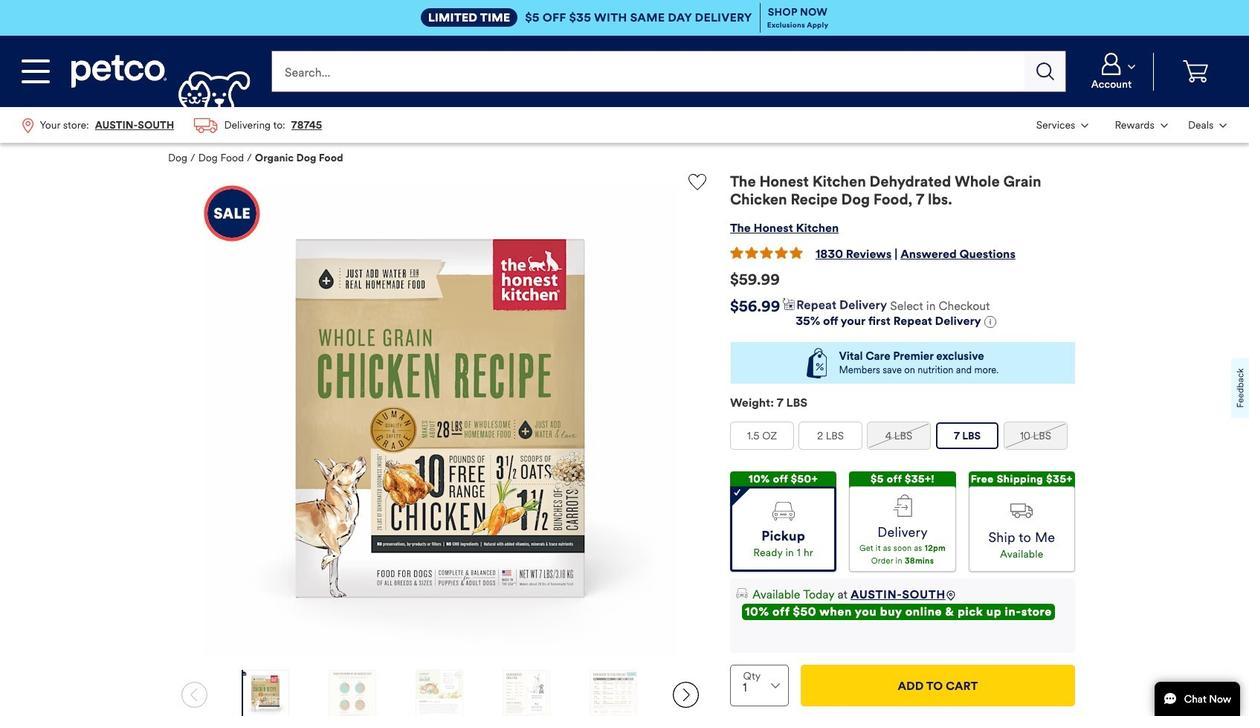Task type: locate. For each thing, give the bounding box(es) containing it.
the honest kitchen dehydrated whole grain chicken recipe dog food, 7 lbs. - thumbnail-4 image
[[504, 670, 550, 716]]

1 vertical spatial option group
[[730, 471, 1075, 572]]

option group
[[730, 422, 1075, 456], [730, 471, 1075, 572]]

1 horizontal spatial list
[[1026, 107, 1237, 143]]

1 option group from the top
[[730, 422, 1075, 456]]

the honest kitchen dehydrated whole grain chicken recipe dog food, 7 lbs. - thumbnail-3 image
[[416, 670, 462, 716]]

list
[[12, 107, 332, 143], [1026, 107, 1237, 143]]

0 vertical spatial option group
[[730, 422, 1075, 456]]

delivery-method-Ship to Me-Available radio
[[969, 486, 1075, 572]]

0 horizontal spatial list
[[12, 107, 332, 143]]

1 list from the left
[[12, 107, 332, 143]]

variation-4 LBS radio
[[868, 423, 930, 449]]

variation-2 LBS radio
[[799, 423, 862, 449]]

search image
[[1036, 62, 1054, 80]]



Task type: describe. For each thing, give the bounding box(es) containing it.
variation-10 LBS radio
[[1005, 423, 1067, 449]]

delivery-method-Pickup-Available radio
[[730, 486, 837, 572]]

the honest kitchen dehydrated whole grain chicken recipe dog food, 7 lbs. - thumbnail-5 image
[[591, 670, 637, 716]]

delivery-method-Delivery-Available radio
[[849, 486, 956, 572]]

variation-7 LBS radio
[[936, 423, 999, 449]]

2 list from the left
[[1026, 107, 1237, 143]]

2 option group from the top
[[730, 471, 1075, 572]]

variation-1.5 OZ radio
[[731, 423, 793, 449]]

the honest kitchen dehydrated whole grain chicken recipe dog food, 7 lbs. - thumbnail-2 image
[[329, 670, 375, 716]]

repeat delivery logo image
[[783, 298, 887, 312]]

the honest kitchen dehydrated whole grain chicken recipe dog food, 7 lbs. - carousel image #1 image
[[204, 185, 677, 658]]

Search search field
[[272, 51, 1025, 92]]

get text from wcs image
[[984, 316, 996, 328]]

the honest kitchen dehydrated whole grain chicken recipe dog food, 7 lbs. - thumbnail-1 image
[[242, 670, 288, 716]]



Task type: vqa. For each thing, say whether or not it's contained in the screenshot.
The Honest Kitchen Dehydrated Whole Grain Chicken Recipe Dog Food, 7 lbs. - Carousel image #1
yes



